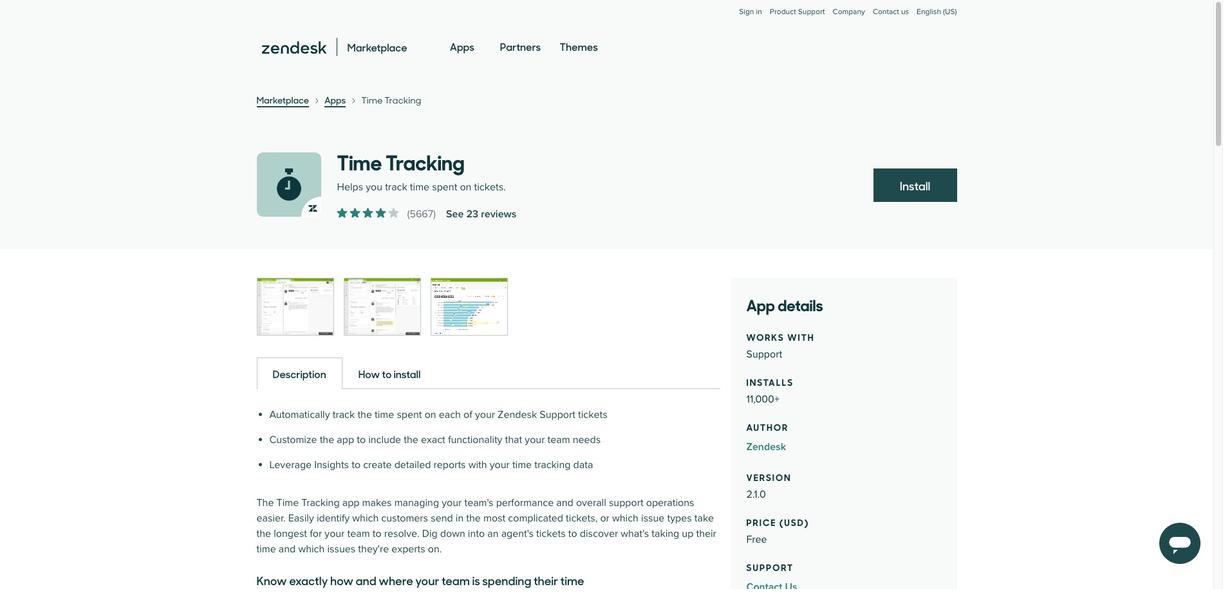 Task type: describe. For each thing, give the bounding box(es) containing it.
marketplace
[[257, 93, 309, 106]]

price (usd) free
[[747, 516, 810, 547]]

time down that
[[513, 459, 532, 472]]

on.
[[428, 544, 442, 556]]

0 horizontal spatial with
[[469, 459, 487, 472]]

installs 11,000+
[[747, 375, 794, 406]]

sign in link
[[740, 7, 762, 17]]

3 star fill image from the left
[[389, 208, 399, 218]]

automatically
[[270, 409, 330, 422]]

1 vertical spatial track
[[333, 409, 355, 422]]

1 horizontal spatial team
[[442, 573, 470, 589]]

how
[[330, 573, 354, 589]]

sign in
[[740, 7, 762, 17]]

automatically track the time spent on each of your zendesk support tickets
[[270, 409, 608, 422]]

managing
[[395, 497, 439, 510]]

to left the create
[[352, 459, 361, 472]]

the up insights on the bottom left
[[320, 434, 334, 447]]

time tracking helps you track time spent on tickets.
[[337, 146, 506, 194]]

take
[[695, 513, 714, 526]]

they're
[[358, 544, 389, 556]]

1 horizontal spatial zendesk
[[747, 441, 786, 454]]

app inside the time tracking app makes managing your team's performance and overall support operations easier. easily identify which customers send in the most complicated tickets, or which issue types take the longest for your team to resolve. dig down into an agent's tickets to discover what's taking up their time and which issues they're experts on.
[[342, 497, 360, 510]]

0 vertical spatial apps
[[450, 39, 475, 53]]

helps
[[337, 181, 363, 194]]

time up include
[[375, 409, 394, 422]]

the
[[257, 497, 274, 510]]

taking
[[652, 528, 680, 541]]

the down the easier.
[[257, 528, 271, 541]]

zendesk image
[[262, 41, 326, 54]]

marketplace link
[[257, 93, 309, 108]]

1 vertical spatial and
[[279, 544, 296, 556]]

send
[[431, 513, 453, 526]]

0 vertical spatial and
[[557, 497, 574, 510]]

english (us) link
[[917, 7, 957, 30]]

resolve.
[[384, 528, 420, 541]]

on inside time tracking helps you track time spent on tickets.
[[460, 181, 472, 194]]

1 horizontal spatial which
[[353, 513, 379, 526]]

know
[[257, 573, 287, 589]]

23
[[467, 208, 479, 221]]

company link
[[833, 7, 866, 30]]

author
[[747, 421, 789, 434]]

0 vertical spatial tickets
[[578, 409, 608, 422]]

0 vertical spatial app
[[337, 434, 354, 447]]

partners
[[500, 39, 541, 53]]

tickets,
[[566, 513, 598, 526]]

2 horizontal spatial team
[[548, 434, 570, 447]]

2 preview image of app image from the left
[[344, 279, 420, 336]]

issues
[[328, 544, 356, 556]]

works
[[747, 330, 785, 344]]

spending
[[483, 573, 532, 589]]

tracking for time tracking helps you track time spent on tickets.
[[386, 146, 465, 176]]

that
[[505, 434, 523, 447]]

tracking
[[535, 459, 571, 472]]

agent's
[[502, 528, 534, 541]]

of
[[464, 409, 473, 422]]

details
[[778, 293, 824, 316]]

how to install
[[359, 367, 421, 381]]

tracking inside the time tracking app makes managing your team's performance and overall support operations easier. easily identify which customers send in the most complicated tickets, or which issue types take the longest for your team to resolve. dig down into an agent's tickets to discover what's taking up their time and which issues they're experts on.
[[302, 497, 340, 510]]

how
[[359, 367, 380, 381]]

installs
[[747, 375, 794, 389]]

in inside global-navigation-secondary element
[[756, 7, 762, 17]]

contact
[[873, 7, 900, 17]]

english
[[917, 7, 942, 17]]

is
[[472, 573, 480, 589]]

app details
[[747, 293, 824, 316]]

customize the app to include the exact functionality that your team needs
[[270, 434, 601, 447]]

themes
[[560, 39, 598, 53]]

team inside the time tracking app makes managing your team's performance and overall support operations easier. easily identify which customers send in the most complicated tickets, or which issue types take the longest for your team to resolve. dig down into an agent's tickets to discover what's taking up their time and which issues they're experts on.
[[347, 528, 370, 541]]

time tracking
[[361, 94, 421, 106]]

each
[[439, 409, 461, 422]]

price
[[747, 516, 777, 529]]

into
[[468, 528, 485, 541]]

complicated
[[508, 513, 564, 526]]

reviews
[[481, 208, 517, 221]]

time inside the time tracking app makes managing your team's performance and overall support operations easier. easily identify which customers send in the most complicated tickets, or which issue types take the longest for your team to resolve. dig down into an agent's tickets to discover what's taking up their time and which issues they're experts on.
[[257, 544, 276, 556]]

support down free
[[747, 561, 794, 575]]

insights
[[314, 459, 349, 472]]

leverage insights to create detailed reports with your time tracking data
[[270, 459, 593, 472]]

issue
[[642, 513, 665, 526]]

3 preview image of app image from the left
[[431, 279, 507, 336]]

for
[[310, 528, 322, 541]]

see 23 reviews
[[446, 208, 517, 221]]

leverage
[[270, 459, 312, 472]]

your down identify at the bottom left
[[325, 528, 345, 541]]

product support
[[770, 7, 825, 17]]

your right where
[[416, 573, 440, 589]]

include
[[369, 434, 401, 447]]

exact
[[421, 434, 446, 447]]

2 star fill image from the left
[[376, 208, 386, 218]]

english (us)
[[917, 7, 957, 17]]

time down discover at the bottom of the page
[[561, 573, 585, 589]]

zendesk link
[[747, 440, 941, 455]]

global-navigation-secondary element
[[257, 0, 957, 30]]

0 horizontal spatial on
[[425, 409, 436, 422]]

(usd)
[[780, 516, 810, 529]]

support inside works with support
[[747, 348, 783, 361]]

makes
[[362, 497, 392, 510]]

install
[[900, 178, 931, 194]]

to down tickets,
[[569, 528, 577, 541]]

what's
[[621, 528, 649, 541]]

exactly
[[289, 573, 328, 589]]

support
[[609, 497, 644, 510]]

tickets inside the time tracking app makes managing your team's performance and overall support operations easier. easily identify which customers send in the most complicated tickets, or which issue types take the longest for your team to resolve. dig down into an agent's tickets to discover what's taking up their time and which issues they're experts on.
[[537, 528, 566, 541]]

1 horizontal spatial and
[[356, 573, 377, 589]]



Task type: vqa. For each thing, say whether or not it's contained in the screenshot.
author at right
yes



Task type: locate. For each thing, give the bounding box(es) containing it.
app
[[337, 434, 354, 447], [342, 497, 360, 510]]

product support link
[[770, 7, 825, 17]]

0 vertical spatial team
[[548, 434, 570, 447]]

time
[[410, 181, 430, 194], [375, 409, 394, 422], [513, 459, 532, 472], [257, 544, 276, 556], [561, 573, 585, 589]]

preview image of app image
[[257, 279, 333, 336], [344, 279, 420, 336], [431, 279, 507, 336]]

version
[[747, 471, 792, 484]]

identify
[[317, 513, 350, 526]]

your up send
[[442, 497, 462, 510]]

us
[[902, 7, 909, 17]]

with down details
[[788, 330, 815, 344]]

contact us link
[[873, 7, 909, 17]]

sign
[[740, 7, 755, 17]]

2 horizontal spatial which
[[613, 513, 639, 526]]

1 vertical spatial tickets
[[537, 528, 566, 541]]

up
[[682, 528, 694, 541]]

0 horizontal spatial their
[[534, 573, 558, 589]]

data
[[574, 459, 593, 472]]

spent inside time tracking helps you track time spent on tickets.
[[432, 181, 458, 194]]

company
[[833, 7, 866, 17]]

1 vertical spatial apps link
[[325, 93, 346, 108]]

needs
[[573, 434, 601, 447]]

(
[[407, 208, 410, 221]]

reports
[[434, 459, 466, 472]]

to right how
[[382, 367, 392, 381]]

operations
[[646, 497, 695, 510]]

apps left partners
[[450, 39, 475, 53]]

apps link
[[450, 28, 475, 66], [325, 93, 346, 108]]

2 vertical spatial and
[[356, 573, 377, 589]]

apps right marketplace
[[325, 93, 346, 106]]

support right product on the top
[[799, 7, 825, 17]]

description
[[273, 367, 326, 381]]

and up tickets,
[[557, 497, 574, 510]]

2.1.0
[[747, 489, 766, 502]]

app up insights on the bottom left
[[337, 434, 354, 447]]

where
[[379, 573, 413, 589]]

support up needs
[[540, 409, 576, 422]]

time down longest
[[257, 544, 276, 556]]

down
[[440, 528, 466, 541]]

team's
[[465, 497, 494, 510]]

track right you
[[385, 181, 408, 194]]

1 star fill image from the left
[[363, 208, 373, 218]]

time up 5667
[[410, 181, 430, 194]]

create
[[363, 459, 392, 472]]

tickets up needs
[[578, 409, 608, 422]]

1 horizontal spatial track
[[385, 181, 408, 194]]

tickets down complicated at the left
[[537, 528, 566, 541]]

support down works
[[747, 348, 783, 361]]

easily
[[288, 513, 314, 526]]

1 horizontal spatial on
[[460, 181, 472, 194]]

dig
[[422, 528, 438, 541]]

time for time tracking helps you track time spent on tickets.
[[337, 146, 382, 176]]

in right sign
[[756, 7, 762, 17]]

in
[[756, 7, 762, 17], [456, 513, 464, 526]]

their inside the time tracking app makes managing your team's performance and overall support operations easier. easily identify which customers send in the most complicated tickets, or which issue types take the longest for your team to resolve. dig down into an agent's tickets to discover what's taking up their time and which issues they're experts on.
[[697, 528, 717, 541]]

2 vertical spatial time
[[277, 497, 299, 510]]

0 horizontal spatial and
[[279, 544, 296, 556]]

1 vertical spatial on
[[425, 409, 436, 422]]

longest
[[274, 528, 307, 541]]

(us)
[[944, 7, 957, 17]]

you
[[366, 181, 383, 194]]

1 horizontal spatial with
[[788, 330, 815, 344]]

your
[[475, 409, 495, 422], [525, 434, 545, 447], [490, 459, 510, 472], [442, 497, 462, 510], [325, 528, 345, 541], [416, 573, 440, 589]]

time inside time tracking helps you track time spent on tickets.
[[337, 146, 382, 176]]

1 horizontal spatial preview image of app image
[[344, 279, 420, 336]]

track inside time tracking helps you track time spent on tickets.
[[385, 181, 408, 194]]

your right of
[[475, 409, 495, 422]]

1 horizontal spatial apps
[[450, 39, 475, 53]]

1 horizontal spatial in
[[756, 7, 762, 17]]

your right that
[[525, 434, 545, 447]]

0 horizontal spatial spent
[[397, 409, 422, 422]]

install button
[[874, 169, 957, 202]]

0 horizontal spatial star fill image
[[363, 208, 373, 218]]

time inside the time tracking app makes managing your team's performance and overall support operations easier. easily identify which customers send in the most complicated tickets, or which issue types take the longest for your team to resolve. dig down into an agent's tickets to discover what's taking up their time and which issues they're experts on.
[[277, 497, 299, 510]]

1 vertical spatial team
[[347, 528, 370, 541]]

0 vertical spatial zendesk
[[498, 409, 537, 422]]

see 23 reviews link
[[446, 207, 517, 222]]

star fill image
[[337, 208, 347, 218], [350, 208, 360, 218], [389, 208, 399, 218]]

1 star fill image from the left
[[337, 208, 347, 218]]

in inside the time tracking app makes managing your team's performance and overall support operations easier. easily identify which customers send in the most complicated tickets, or which issue types take the longest for your team to resolve. dig down into an agent's tickets to discover what's taking up their time and which issues they're experts on.
[[456, 513, 464, 526]]

tab list
[[257, 357, 720, 390]]

1 preview image of app image from the left
[[257, 279, 333, 336]]

on left "tickets."
[[460, 181, 472, 194]]

free
[[747, 534, 767, 547]]

to
[[382, 367, 392, 381], [357, 434, 366, 447], [352, 459, 361, 472], [373, 528, 382, 541], [569, 528, 577, 541]]

support inside global-navigation-secondary element
[[799, 7, 825, 17]]

team up tracking
[[548, 434, 570, 447]]

star fill image
[[363, 208, 373, 218], [376, 208, 386, 218]]

most
[[484, 513, 506, 526]]

0 horizontal spatial team
[[347, 528, 370, 541]]

with down functionality at the bottom left
[[469, 459, 487, 472]]

tracking
[[385, 94, 421, 106], [386, 146, 465, 176], [302, 497, 340, 510]]

track right automatically
[[333, 409, 355, 422]]

1 vertical spatial time
[[337, 146, 382, 176]]

0 vertical spatial tracking
[[385, 94, 421, 106]]

0 horizontal spatial which
[[298, 544, 325, 556]]

team up they're
[[347, 528, 370, 541]]

team
[[548, 434, 570, 447], [347, 528, 370, 541], [442, 573, 470, 589]]

1 vertical spatial tracking
[[386, 146, 465, 176]]

)
[[434, 208, 436, 221]]

1 vertical spatial spent
[[397, 409, 422, 422]]

0 horizontal spatial in
[[456, 513, 464, 526]]

time for time tracking
[[361, 94, 383, 106]]

apps link left partners link
[[450, 28, 475, 66]]

and down longest
[[279, 544, 296, 556]]

functionality
[[448, 434, 503, 447]]

0 vertical spatial track
[[385, 181, 408, 194]]

performance
[[496, 497, 554, 510]]

0 horizontal spatial apps
[[325, 93, 346, 106]]

0 horizontal spatial apps link
[[325, 93, 346, 108]]

customize
[[270, 434, 317, 447]]

0 horizontal spatial zendesk
[[498, 409, 537, 422]]

spent up )
[[432, 181, 458, 194]]

the up include
[[358, 409, 372, 422]]

app up identify at the bottom left
[[342, 497, 360, 510]]

their right spending
[[534, 573, 558, 589]]

0 horizontal spatial track
[[333, 409, 355, 422]]

11,000+
[[747, 394, 780, 406]]

2 star fill image from the left
[[350, 208, 360, 218]]

which down support at the bottom of the page
[[613, 513, 639, 526]]

1 vertical spatial their
[[534, 573, 558, 589]]

0 vertical spatial spent
[[432, 181, 458, 194]]

1 horizontal spatial spent
[[432, 181, 458, 194]]

team left is
[[442, 573, 470, 589]]

in up down
[[456, 513, 464, 526]]

0 vertical spatial with
[[788, 330, 815, 344]]

0 horizontal spatial preview image of app image
[[257, 279, 333, 336]]

types
[[668, 513, 692, 526]]

with
[[788, 330, 815, 344], [469, 459, 487, 472]]

2 horizontal spatial preview image of app image
[[431, 279, 507, 336]]

tickets.
[[474, 181, 506, 194]]

track
[[385, 181, 408, 194], [333, 409, 355, 422]]

0 vertical spatial on
[[460, 181, 472, 194]]

1 vertical spatial with
[[469, 459, 487, 472]]

and
[[557, 497, 574, 510], [279, 544, 296, 556], [356, 573, 377, 589]]

the time tracking app makes managing your team's performance and overall support operations easier. easily identify which customers send in the most complicated tickets, or which issue types take the longest for your team to resolve. dig down into an agent's tickets to discover what's taking up their time and which issues they're experts on.
[[257, 497, 717, 556]]

2 horizontal spatial star fill image
[[389, 208, 399, 218]]

0 horizontal spatial tickets
[[537, 528, 566, 541]]

spent up exact
[[397, 409, 422, 422]]

2 vertical spatial team
[[442, 573, 470, 589]]

zendesk down author
[[747, 441, 786, 454]]

0 vertical spatial apps link
[[450, 28, 475, 66]]

tracking for time tracking
[[385, 94, 421, 106]]

partners link
[[500, 28, 541, 66]]

app
[[747, 293, 775, 316]]

the
[[358, 409, 372, 422], [320, 434, 334, 447], [404, 434, 419, 447], [467, 513, 481, 526], [257, 528, 271, 541]]

2 horizontal spatial and
[[557, 497, 574, 510]]

1 horizontal spatial star fill image
[[350, 208, 360, 218]]

zendesk up that
[[498, 409, 537, 422]]

overall
[[576, 497, 607, 510]]

their
[[697, 528, 717, 541], [534, 573, 558, 589]]

your down that
[[490, 459, 510, 472]]

their down take
[[697, 528, 717, 541]]

see
[[446, 208, 464, 221]]

2 vertical spatial tracking
[[302, 497, 340, 510]]

detailed
[[395, 459, 431, 472]]

spent
[[432, 181, 458, 194], [397, 409, 422, 422]]

0 vertical spatial time
[[361, 94, 383, 106]]

the up the into
[[467, 513, 481, 526]]

contact us
[[873, 7, 909, 17]]

1 horizontal spatial their
[[697, 528, 717, 541]]

to up they're
[[373, 528, 382, 541]]

or
[[601, 513, 610, 526]]

which down for
[[298, 544, 325, 556]]

1 horizontal spatial apps link
[[450, 28, 475, 66]]

1 vertical spatial app
[[342, 497, 360, 510]]

which down makes
[[353, 513, 379, 526]]

apps
[[450, 39, 475, 53], [325, 93, 346, 106]]

1 vertical spatial zendesk
[[747, 441, 786, 454]]

1 horizontal spatial star fill image
[[376, 208, 386, 218]]

1 horizontal spatial tickets
[[578, 409, 608, 422]]

works with support
[[747, 330, 815, 361]]

0 vertical spatial their
[[697, 528, 717, 541]]

with inside works with support
[[788, 330, 815, 344]]

apps link right marketplace link
[[325, 93, 346, 108]]

themes link
[[560, 28, 598, 66]]

and right "how"
[[356, 573, 377, 589]]

product
[[770, 7, 797, 17]]

5667
[[410, 208, 434, 221]]

the left exact
[[404, 434, 419, 447]]

install
[[394, 367, 421, 381]]

to left include
[[357, 434, 366, 447]]

tab list containing description
[[257, 357, 720, 390]]

1 vertical spatial apps
[[325, 93, 346, 106]]

time inside time tracking helps you track time spent on tickets.
[[410, 181, 430, 194]]

discover
[[580, 528, 618, 541]]

tickets
[[578, 409, 608, 422], [537, 528, 566, 541]]

tracking inside time tracking helps you track time spent on tickets.
[[386, 146, 465, 176]]

0 horizontal spatial star fill image
[[337, 208, 347, 218]]

on left each
[[425, 409, 436, 422]]

1 vertical spatial in
[[456, 513, 464, 526]]

0 vertical spatial in
[[756, 7, 762, 17]]

zendesk
[[498, 409, 537, 422], [747, 441, 786, 454]]

know exactly how and where your team is spending their time
[[257, 573, 585, 589]]

experts
[[392, 544, 426, 556]]



